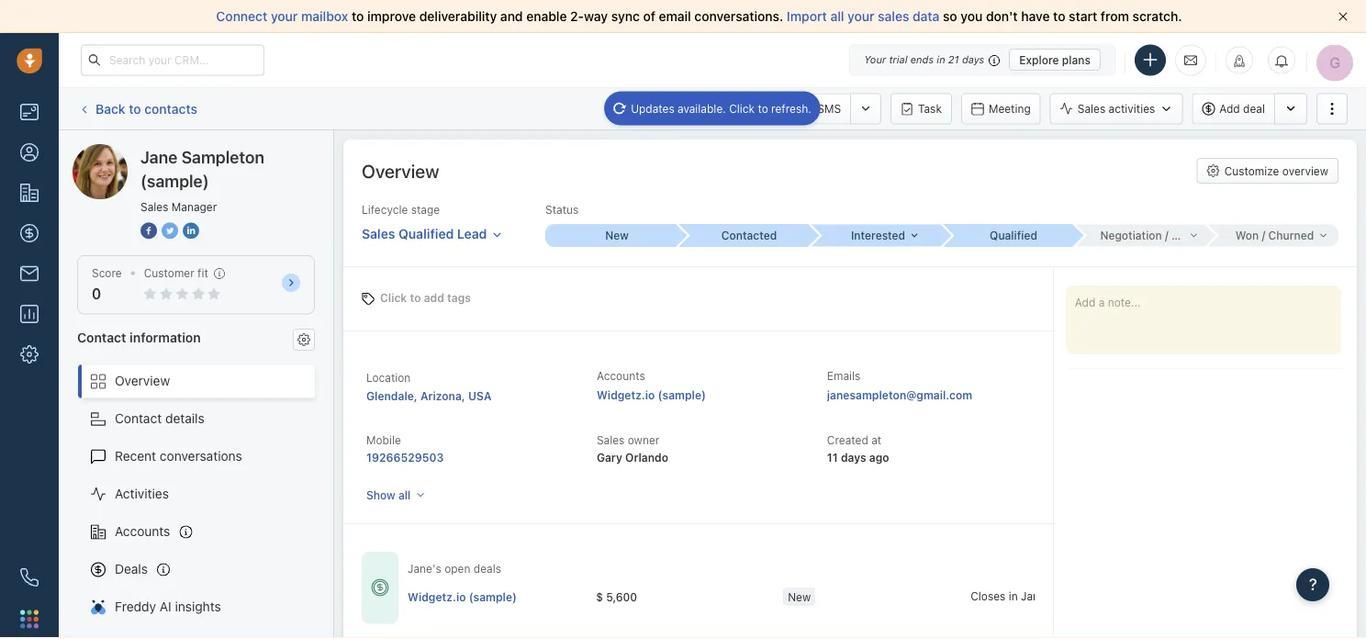 Task type: locate. For each thing, give the bounding box(es) containing it.
widgetz.io (sample)
[[408, 590, 517, 603]]

1 horizontal spatial /
[[1262, 229, 1266, 242]]

won / churned link
[[1207, 225, 1339, 247]]

sales left activities
[[1078, 102, 1106, 115]]

won
[[1236, 229, 1259, 242]]

/ for negotiation
[[1165, 229, 1169, 242]]

you
[[961, 9, 983, 24]]

accounts widgetz.io (sample)
[[597, 370, 706, 401]]

jane inside jane sampleton (sample)
[[140, 147, 178, 167]]

sales up facebook circled image
[[140, 200, 168, 213]]

sales qualified lead link
[[362, 218, 503, 244]]

2 / from the left
[[1262, 229, 1266, 242]]

1 horizontal spatial widgetz.io
[[597, 389, 655, 401]]

arizona,
[[421, 389, 465, 402]]

1 / from the left
[[1165, 229, 1169, 242]]

0 horizontal spatial days
[[841, 451, 867, 464]]

1 horizontal spatial all
[[831, 9, 844, 24]]

contact details
[[115, 411, 205, 426]]

sales activities button
[[1050, 93, 1192, 124], [1050, 93, 1183, 124]]

sampleton
[[141, 144, 204, 159], [182, 147, 264, 167]]

connect
[[216, 9, 268, 24]]

0 vertical spatial days
[[962, 54, 985, 66]]

0 horizontal spatial your
[[271, 9, 298, 24]]

send email image
[[1185, 53, 1197, 68]]

contact for contact details
[[115, 411, 162, 426]]

days
[[962, 54, 985, 66], [841, 451, 867, 464]]

overview
[[1283, 164, 1329, 177]]

in
[[937, 54, 946, 66], [1009, 589, 1018, 602]]

created
[[827, 434, 869, 447]]

what's new image
[[1233, 55, 1246, 67]]

back to contacts link
[[77, 94, 198, 123]]

negotiation / lost button
[[1074, 225, 1207, 247]]

deals
[[115, 562, 148, 577]]

refresh.
[[771, 102, 812, 115]]

0 horizontal spatial click
[[380, 292, 407, 304]]

meeting
[[989, 102, 1031, 115]]

widgetz.io up "owner"
[[597, 389, 655, 401]]

sales owner gary orlando
[[597, 434, 668, 464]]

new inside new link
[[605, 229, 629, 242]]

1 vertical spatial click
[[380, 292, 407, 304]]

ends
[[911, 54, 934, 66]]

accounts up "owner"
[[597, 370, 645, 382]]

jane's open deals
[[408, 563, 501, 575]]

lifecycle stage
[[362, 203, 440, 216]]

twitter circled image
[[162, 220, 178, 240]]

sampleton inside jane sampleton (sample)
[[182, 147, 264, 167]]

0
[[92, 285, 101, 303]]

fit
[[198, 267, 208, 280]]

widgetz.io inside row
[[408, 590, 466, 603]]

sales for sales activities
[[1078, 102, 1106, 115]]

to
[[352, 9, 364, 24], [1053, 9, 1066, 24], [129, 101, 141, 116], [758, 102, 768, 115], [410, 292, 421, 304]]

contact information
[[77, 329, 201, 345]]

21
[[948, 54, 959, 66]]

0 vertical spatial contact
[[77, 329, 126, 345]]

1 vertical spatial in
[[1009, 589, 1018, 602]]

0 horizontal spatial all
[[398, 489, 411, 502]]

1 vertical spatial new
[[788, 590, 811, 603]]

Search your CRM... text field
[[81, 45, 264, 76]]

/ right 'won'
[[1262, 229, 1266, 242]]

/ left lost
[[1165, 229, 1169, 242]]

sales inside sales owner gary orlando
[[597, 434, 625, 447]]

in left jan
[[1009, 589, 1018, 602]]

janesampleton@gmail.com link
[[827, 386, 973, 404]]

details
[[165, 411, 205, 426]]

to right mailbox at the top left of the page
[[352, 9, 364, 24]]

0 vertical spatial widgetz.io (sample) link
[[597, 389, 706, 401]]

0 horizontal spatial widgetz.io
[[408, 590, 466, 603]]

(sample) down the deals
[[469, 590, 517, 603]]

location
[[366, 371, 411, 384]]

ago
[[869, 451, 889, 464]]

1 horizontal spatial new
[[788, 590, 811, 603]]

1 horizontal spatial overview
[[362, 160, 439, 181]]

call
[[721, 102, 740, 115]]

deliverability
[[419, 9, 497, 24]]

and
[[500, 9, 523, 24]]

all
[[831, 9, 844, 24], [398, 489, 411, 502]]

overview up "contact details"
[[115, 373, 170, 388]]

5,600
[[606, 590, 637, 603]]

don't
[[986, 9, 1018, 24]]

interested
[[851, 229, 905, 242]]

mobile
[[366, 434, 401, 447]]

(sample) up the sales manager
[[140, 171, 209, 191]]

(sample) up "owner"
[[658, 389, 706, 401]]

phone element
[[11, 559, 48, 596]]

0 horizontal spatial /
[[1165, 229, 1169, 242]]

tags
[[447, 292, 471, 304]]

1 vertical spatial contact
[[115, 411, 162, 426]]

customize overview button
[[1197, 158, 1339, 184]]

1 vertical spatial widgetz.io
[[408, 590, 466, 603]]

qualified
[[398, 226, 454, 241], [990, 229, 1038, 242]]

in left 21
[[937, 54, 946, 66]]

sales up the gary
[[597, 434, 625, 447]]

/ inside button
[[1165, 229, 1169, 242]]

your left sales
[[848, 9, 875, 24]]

contacted link
[[678, 224, 810, 247]]

0 vertical spatial all
[[831, 9, 844, 24]]

sales down lifecycle
[[362, 226, 395, 241]]

1 your from the left
[[271, 9, 298, 24]]

freshworks switcher image
[[20, 610, 39, 628]]

sampleton up manager
[[182, 147, 264, 167]]

19266529503 link
[[366, 451, 444, 464]]

show all
[[366, 489, 411, 502]]

0 vertical spatial widgetz.io
[[597, 389, 655, 401]]

sales manager
[[140, 200, 217, 213]]

0 vertical spatial click
[[729, 102, 755, 115]]

interested link
[[810, 225, 942, 247]]

container_wx8msf4aqz5i3rn1 image
[[371, 579, 389, 597]]

jane down 'back'
[[109, 144, 138, 159]]

1 horizontal spatial jane
[[140, 147, 178, 167]]

contact down 0 button
[[77, 329, 126, 345]]

jane sampleton (sample) up manager
[[140, 147, 264, 191]]

accounts down activities
[[115, 524, 170, 539]]

connect your mailbox link
[[216, 9, 352, 24]]

0 vertical spatial accounts
[[597, 370, 645, 382]]

your left mailbox at the top left of the page
[[271, 9, 298, 24]]

$ 5,600
[[596, 590, 637, 603]]

widgetz.io down jane's
[[408, 590, 466, 603]]

days down created
[[841, 451, 867, 464]]

deals
[[474, 563, 501, 575]]

explore plans
[[1019, 53, 1091, 66]]

contact for contact information
[[77, 329, 126, 345]]

1 vertical spatial days
[[841, 451, 867, 464]]

1 horizontal spatial your
[[848, 9, 875, 24]]

task button
[[891, 93, 952, 124]]

to left add
[[410, 292, 421, 304]]

days right 21
[[962, 54, 985, 66]]

0 horizontal spatial accounts
[[115, 524, 170, 539]]

new
[[605, 229, 629, 242], [788, 590, 811, 603]]

1 vertical spatial overview
[[115, 373, 170, 388]]

/ inside "button"
[[1262, 229, 1266, 242]]

19266529503
[[366, 451, 444, 464]]

0 vertical spatial overview
[[362, 160, 439, 181]]

emails
[[827, 370, 861, 382]]

recent conversations
[[115, 449, 242, 464]]

accounts for accounts
[[115, 524, 170, 539]]

recent
[[115, 449, 156, 464]]

1 horizontal spatial days
[[962, 54, 985, 66]]

jane down contacts
[[140, 147, 178, 167]]

contact up recent
[[115, 411, 162, 426]]

1 horizontal spatial in
[[1009, 589, 1018, 602]]

overview
[[362, 160, 439, 181], [115, 373, 170, 388]]

all right show
[[398, 489, 411, 502]]

lead
[[457, 226, 487, 241]]

0 horizontal spatial new
[[605, 229, 629, 242]]

2-
[[570, 9, 584, 24]]

2 your from the left
[[848, 9, 875, 24]]

1 vertical spatial accounts
[[115, 524, 170, 539]]

to left start
[[1053, 9, 1066, 24]]

all right import
[[831, 9, 844, 24]]

accounts inside accounts widgetz.io (sample)
[[597, 370, 645, 382]]

widgetz.io (sample) link up "owner"
[[597, 389, 706, 401]]

overview up lifecycle stage
[[362, 160, 439, 181]]

facebook circled image
[[140, 220, 157, 240]]

0 vertical spatial new
[[605, 229, 629, 242]]

1 vertical spatial widgetz.io (sample) link
[[408, 588, 517, 604]]

0 vertical spatial in
[[937, 54, 946, 66]]

widgetz.io (sample) link down open
[[408, 588, 517, 604]]

contacted
[[722, 229, 777, 242]]

1 horizontal spatial accounts
[[597, 370, 645, 382]]

email button
[[619, 93, 684, 124]]

widgetz.io
[[597, 389, 655, 401], [408, 590, 466, 603]]

jane
[[109, 144, 138, 159], [140, 147, 178, 167]]

row
[[408, 578, 1158, 616]]

connect your mailbox to improve deliverability and enable 2-way sync of email conversations. import all your sales data so you don't have to start from scratch.
[[216, 9, 1182, 24]]

churned
[[1269, 229, 1314, 242]]

sms
[[818, 102, 841, 115]]



Task type: describe. For each thing, give the bounding box(es) containing it.
trial
[[889, 54, 908, 66]]

$
[[596, 590, 603, 603]]

freddy ai insights
[[115, 599, 221, 614]]

(sample) inside accounts widgetz.io (sample)
[[658, 389, 706, 401]]

enable
[[526, 9, 567, 24]]

sales for sales qualified lead
[[362, 226, 395, 241]]

conversations
[[160, 449, 242, 464]]

jane sampleton (sample) down contacts
[[109, 144, 260, 159]]

phone image
[[20, 568, 39, 587]]

customer
[[144, 267, 194, 280]]

click to add tags
[[380, 292, 471, 304]]

sales qualified lead
[[362, 226, 487, 241]]

import all your sales data link
[[787, 9, 943, 24]]

of
[[643, 9, 656, 24]]

call link
[[693, 93, 750, 124]]

0 horizontal spatial jane
[[109, 144, 138, 159]]

/ for won
[[1262, 229, 1266, 242]]

11
[[827, 451, 838, 464]]

email
[[646, 102, 674, 115]]

sales activities
[[1078, 102, 1155, 115]]

close image
[[1339, 12, 1348, 21]]

customize
[[1225, 164, 1280, 177]]

updates available. click to refresh. link
[[604, 91, 821, 125]]

activities
[[1109, 102, 1155, 115]]

data
[[913, 9, 940, 24]]

from
[[1101, 9, 1129, 24]]

conversations.
[[695, 9, 784, 24]]

0 horizontal spatial qualified
[[398, 226, 454, 241]]

gary
[[597, 451, 622, 464]]

meeting button
[[961, 93, 1041, 124]]

1 vertical spatial all
[[398, 489, 411, 502]]

usa
[[468, 389, 492, 402]]

0 horizontal spatial widgetz.io (sample) link
[[408, 588, 517, 604]]

days inside the created at 11 days ago
[[841, 451, 867, 464]]

sales
[[878, 9, 909, 24]]

0 horizontal spatial overview
[[115, 373, 170, 388]]

new link
[[545, 224, 678, 247]]

score 0
[[92, 267, 122, 303]]

have
[[1021, 9, 1050, 24]]

(sample) up manager
[[208, 144, 260, 159]]

0 horizontal spatial in
[[937, 54, 946, 66]]

your trial ends in 21 days
[[864, 54, 985, 66]]

deal
[[1243, 102, 1265, 115]]

so
[[943, 9, 957, 24]]

customer fit
[[144, 267, 208, 280]]

freddy
[[115, 599, 156, 614]]

closes
[[971, 589, 1006, 602]]

customize overview
[[1225, 164, 1329, 177]]

sales for sales manager
[[140, 200, 168, 213]]

lifecycle
[[362, 203, 408, 216]]

open
[[445, 563, 471, 575]]

call button
[[693, 93, 750, 124]]

add deal
[[1220, 102, 1265, 115]]

1 horizontal spatial qualified
[[990, 229, 1038, 242]]

start
[[1069, 9, 1098, 24]]

sampleton down contacts
[[141, 144, 204, 159]]

0 button
[[92, 285, 101, 303]]

scratch.
[[1133, 9, 1182, 24]]

1 horizontal spatial widgetz.io (sample) link
[[597, 389, 706, 401]]

sms button
[[790, 93, 850, 124]]

lost
[[1172, 229, 1195, 242]]

jan
[[1021, 589, 1040, 602]]

linkedin circled image
[[183, 220, 199, 240]]

location glendale, arizona, usa
[[366, 371, 492, 402]]

mng settings image
[[298, 333, 310, 346]]

1 horizontal spatial click
[[729, 102, 755, 115]]

way
[[584, 9, 608, 24]]

explore
[[1019, 53, 1059, 66]]

stage
[[411, 203, 440, 216]]

task
[[918, 102, 942, 115]]

orlando
[[625, 451, 668, 464]]

available.
[[678, 102, 726, 115]]

activities
[[115, 486, 169, 501]]

row containing closes in jan
[[408, 578, 1158, 616]]

explore plans link
[[1009, 49, 1101, 71]]

plans
[[1062, 53, 1091, 66]]

negotiation / lost link
[[1074, 225, 1207, 247]]

to left refresh.
[[758, 102, 768, 115]]

back
[[95, 101, 125, 116]]

add
[[1220, 102, 1240, 115]]

information
[[130, 329, 201, 345]]

closes in jan
[[971, 589, 1040, 602]]

widgetz.io inside accounts widgetz.io (sample)
[[597, 389, 655, 401]]

interested button
[[810, 225, 942, 247]]

import
[[787, 9, 827, 24]]

glendale,
[[366, 389, 418, 402]]

glendale, arizona, usa link
[[366, 389, 492, 402]]

add
[[424, 292, 444, 304]]

improve
[[367, 9, 416, 24]]

to right 'back'
[[129, 101, 141, 116]]

emails janesampleton@gmail.com
[[827, 370, 973, 401]]

updates available. click to refresh.
[[631, 102, 812, 115]]

manager
[[172, 200, 217, 213]]

back to contacts
[[95, 101, 197, 116]]

your
[[864, 54, 886, 66]]

status
[[545, 203, 579, 216]]

negotiation / lost
[[1100, 229, 1195, 242]]

mobile 19266529503
[[366, 434, 444, 464]]

accounts for accounts widgetz.io (sample)
[[597, 370, 645, 382]]

won / churned button
[[1207, 225, 1339, 247]]



Task type: vqa. For each thing, say whether or not it's contained in the screenshot.
7
no



